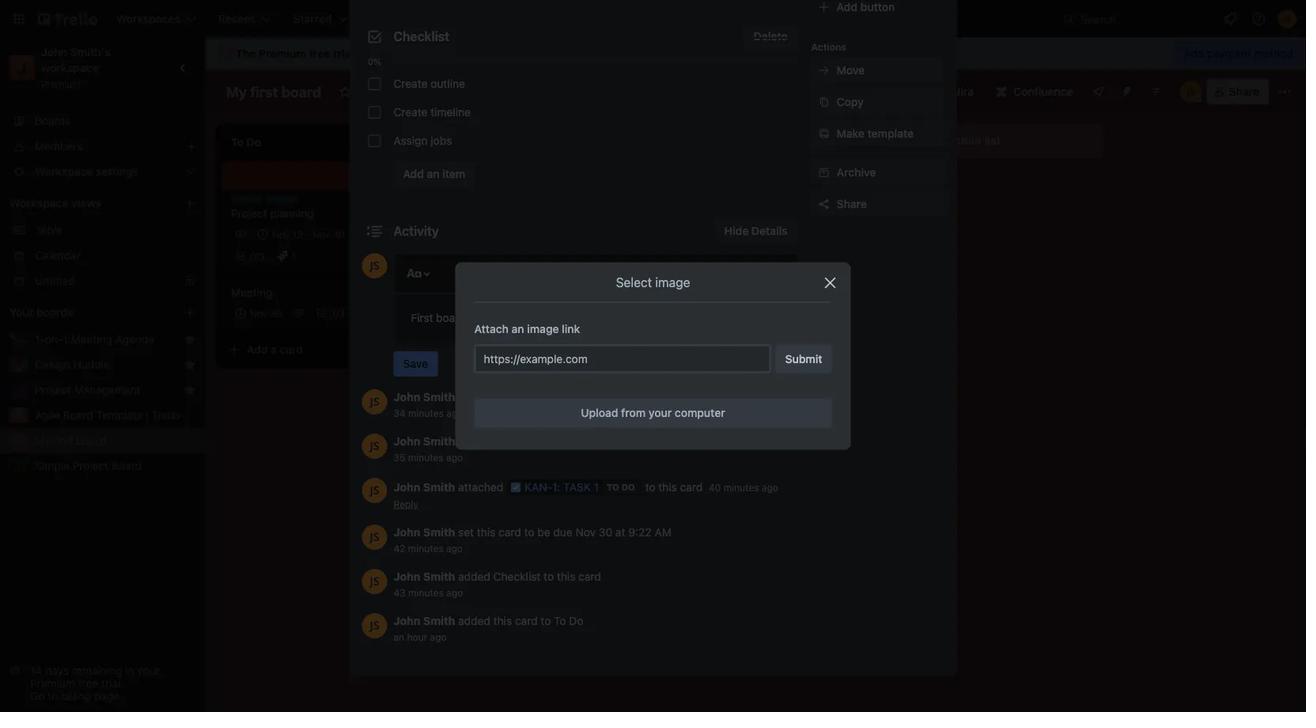 Task type: vqa. For each thing, say whether or not it's contained in the screenshot.


Task type: locate. For each thing, give the bounding box(es) containing it.
an for attach
[[512, 322, 525, 335]]

italic ⌘i image
[[469, 264, 488, 283]]

upload-from-url-submit submit
[[776, 345, 832, 373]]

/ for 0
[[256, 251, 259, 262]]

select image
[[616, 275, 691, 290]]

0 horizontal spatial john smith (johnsmith38824343) image
[[362, 434, 387, 459]]

1 right 1-
[[63, 333, 68, 346]]

project for project planning
[[231, 207, 267, 220]]

0 vertical spatial meeting
[[231, 286, 273, 299]]

14
[[552, 47, 565, 60], [30, 665, 42, 678]]

smith up an hour ago link
[[423, 615, 455, 628]]

0 vertical spatial calendar
[[815, 85, 861, 98]]

in inside 14 days remaining in your premium free trial. go to billing page
[[125, 665, 134, 678]]

43
[[394, 587, 406, 598]]

john inside john smith sent this card to the board 34 minutes ago
[[394, 391, 421, 404]]

my down the
[[226, 83, 247, 100]]

workspace right j link
[[41, 61, 99, 74]]

1 vertical spatial my
[[35, 434, 50, 447]]

minutes inside john smith set this card to be due nov 30 at 9:22 am 42 minutes ago
[[408, 543, 444, 554]]

delete
[[754, 30, 788, 43]]

premium inside john smith's workspace premium
[[41, 78, 81, 89]]

sm image left copy at the top right
[[817, 94, 832, 110]]

john smith (johnsmith38824343) image down archive
[[849, 196, 868, 215]]

board right the
[[564, 391, 593, 404]]

0 horizontal spatial share button
[[812, 192, 945, 217]]

Search field
[[1057, 6, 1215, 32]]

add down this
[[697, 292, 718, 306]]

to inside john smith added checklist to this card 43 minutes ago
[[544, 570, 554, 583]]

item
[[443, 167, 466, 180]]

john up 42
[[394, 526, 421, 539]]

create timeline
[[394, 106, 471, 119]]

2 horizontal spatial board
[[564, 391, 593, 404]]

your right trial.
[[137, 665, 160, 678]]

0 vertical spatial 30
[[333, 229, 345, 240]]

this down john smith added checklist to this card 43 minutes ago
[[494, 615, 512, 628]]

share button down archive link
[[812, 192, 945, 217]]

this inside john smith sent this card to the board 34 minutes ago
[[484, 391, 502, 404]]

project inside button
[[35, 384, 71, 397]]

1 starred icon image from the top
[[184, 333, 196, 346]]

this down due
[[557, 570, 576, 583]]

1 horizontal spatial checklist
[[494, 570, 541, 583]]

card down the
[[527, 435, 549, 448]]

a down this card is a template.
[[720, 292, 727, 306]]

share down archive
[[837, 197, 867, 211]]

your inside 14 days remaining in your premium free trial. go to billing page
[[137, 665, 160, 678]]

30
[[333, 229, 345, 240], [270, 308, 282, 319], [599, 526, 613, 539]]

an inside button
[[427, 167, 440, 180]]

simple
[[35, 460, 69, 473]]

my down agile
[[35, 434, 50, 447]]

image left "link"
[[527, 322, 559, 335]]

design
[[35, 358, 70, 371]]

1 vertical spatial calendar
[[35, 249, 81, 262]]

smith up 34 minutes ago link
[[423, 391, 455, 404]]

1 horizontal spatial board
[[112, 460, 142, 473]]

sm image inside copy link
[[817, 94, 832, 110]]

minutes
[[409, 408, 444, 419], [408, 452, 444, 463], [724, 482, 759, 494], [408, 543, 444, 554], [409, 587, 444, 598]]

smith inside john smith archived this card 35 minutes ago
[[423, 435, 455, 448]]

add a card down nov 30
[[247, 343, 303, 356]]

john inside john smith's workspace premium
[[41, 46, 67, 59]]

1 horizontal spatial 14
[[552, 47, 565, 60]]

1 vertical spatial share
[[837, 197, 867, 211]]

this inside john smith set this card to be due nov 30 at 9:22 am 42 minutes ago
[[477, 526, 496, 539]]

add inside banner
[[1184, 47, 1205, 60]]

hide details link
[[715, 218, 798, 244]]

1 vertical spatial added
[[458, 615, 491, 628]]

smith inside john smith set this card to be due nov 30 at 9:22 am 42 minutes ago
[[423, 526, 455, 539]]

to inside 14 days remaining in your premium free trial. go to billing page
[[48, 690, 58, 703]]

board inside agile board template | trello link
[[63, 409, 93, 422]]

1 vertical spatial starred icon image
[[184, 359, 196, 371]]

6 smith from the top
[[423, 615, 455, 628]]

confetti image
[[218, 47, 230, 60]]

this right 'sent'
[[484, 391, 502, 404]]

2 horizontal spatial an
[[512, 322, 525, 335]]

john right the for
[[375, 47, 401, 60]]

1 horizontal spatial first
[[250, 83, 278, 100]]

Board name text field
[[218, 79, 329, 104]]

2 starred icon image from the top
[[184, 359, 196, 371]]

1 vertical spatial /
[[336, 308, 339, 319]]

checklist inside john smith added checklist to this card 43 minutes ago
[[494, 570, 541, 583]]

1 vertical spatial 14
[[30, 665, 42, 678]]

0 vertical spatial an
[[427, 167, 440, 180]]

0 vertical spatial added
[[458, 570, 491, 583]]

this for archived this card
[[505, 435, 524, 448]]

members link
[[0, 134, 206, 159]]

1 horizontal spatial my first board
[[226, 83, 321, 100]]

starred icon image for design huddle
[[184, 359, 196, 371]]

3 for 1 / 3
[[339, 308, 345, 319]]

1 horizontal spatial share
[[1230, 85, 1260, 98]]

0 vertical spatial in
[[537, 47, 546, 60]]

0 / 3
[[250, 251, 265, 262]]

1 smith from the top
[[423, 391, 455, 404]]

john inside john smith added checklist to this card 43 minutes ago
[[394, 570, 421, 583]]

sm image inside move link
[[817, 63, 832, 78]]

john smith (johnsmith38824343) image
[[1278, 9, 1297, 28], [1181, 81, 1203, 103], [362, 253, 387, 279], [362, 389, 387, 415], [362, 478, 387, 503], [362, 525, 387, 550], [362, 569, 387, 594], [362, 613, 387, 639]]

0 horizontal spatial an
[[394, 632, 405, 643]]

boards link
[[0, 108, 206, 134]]

1 vertical spatial board
[[112, 460, 142, 473]]

1 sm image from the top
[[817, 94, 832, 110]]

add another list
[[918, 134, 1001, 147]]

john inside john smith set this card to be due nov 30 at 9:22 am 42 minutes ago
[[394, 526, 421, 539]]

0 vertical spatial free
[[309, 47, 331, 60]]

first up simple
[[53, 434, 73, 447]]

starred icon image
[[184, 333, 196, 346], [184, 359, 196, 371], [184, 384, 196, 397]]

Create outline checkbox
[[368, 78, 381, 90]]

smith up 43 minutes ago link
[[423, 570, 455, 583]]

ago up john smith added this card to to do an hour ago
[[447, 587, 463, 598]]

smith up 35 minutes ago "link"
[[423, 435, 455, 448]]

this up am
[[659, 481, 677, 494]]

to this card 40 minutes ago
[[643, 481, 779, 494]]

outline
[[431, 77, 465, 90]]

project planning
[[231, 207, 314, 220]]

1 horizontal spatial meeting
[[231, 286, 273, 299]]

in right ends
[[537, 47, 546, 60]]

calendar for calendar
[[35, 249, 81, 262]]

0 horizontal spatial 3
[[259, 251, 265, 262]]

2 horizontal spatial 30
[[599, 526, 613, 539]]

card left the
[[505, 391, 528, 404]]

premium
[[259, 47, 306, 60], [41, 78, 81, 89], [30, 677, 75, 690]]

ago inside john smith added this card to to do an hour ago
[[430, 632, 447, 643]]

template
[[96, 409, 143, 422]]

1 horizontal spatial share button
[[1208, 79, 1270, 104]]

checklist
[[394, 29, 450, 44], [494, 570, 541, 583]]

0 vertical spatial first
[[250, 83, 278, 100]]

0 horizontal spatial image
[[527, 322, 559, 335]]

a right is
[[754, 257, 759, 268]]

4 smith from the top
[[423, 526, 455, 539]]

1 vertical spatial board
[[564, 391, 593, 404]]

0 vertical spatial image
[[656, 275, 691, 290]]

ago right hour
[[430, 632, 447, 643]]

sm image left archive
[[817, 165, 832, 180]]

3 starred icon image from the top
[[184, 384, 196, 397]]

1 horizontal spatial smith's
[[404, 47, 445, 60]]

added inside john smith added this card to to do an hour ago
[[458, 615, 491, 628]]

archive
[[837, 166, 877, 179]]

image
[[656, 275, 691, 290], [527, 322, 559, 335]]

1 vertical spatial your
[[137, 665, 160, 678]]

nov down 0 / 3
[[250, 308, 268, 319]]

ago
[[447, 408, 463, 419], [446, 452, 463, 463], [762, 482, 779, 494], [446, 543, 463, 554], [447, 587, 463, 598], [430, 632, 447, 643]]

project planning link
[[231, 206, 415, 222]]

minutes right 35
[[408, 452, 444, 463]]

j
[[18, 59, 27, 77]]

0 horizontal spatial 30
[[270, 308, 282, 319]]

1 horizontal spatial an
[[427, 167, 440, 180]]

0 vertical spatial share button
[[1208, 79, 1270, 104]]

ago down archived
[[446, 452, 463, 463]]

1 horizontal spatial john smith (johnsmith38824343) image
[[849, 196, 868, 215]]

project up "13"
[[266, 197, 299, 208]]

1 vertical spatial free
[[78, 677, 98, 690]]

my first board inside board name text field
[[226, 83, 321, 100]]

calendar up untitled
[[35, 249, 81, 262]]

0 vertical spatial board
[[282, 83, 321, 100]]

2 vertical spatial an
[[394, 632, 405, 643]]

0 horizontal spatial 14
[[30, 665, 42, 678]]

1 vertical spatial create
[[394, 106, 428, 119]]

a right item on the left top
[[496, 175, 502, 188]]

1 vertical spatial an
[[512, 322, 525, 335]]

john up the 34
[[394, 391, 421, 404]]

primary element
[[0, 0, 1307, 38]]

smith inside john smith added checklist to this card 43 minutes ago
[[423, 570, 455, 583]]

create down 🎉 the premium free trial for john smith's workspace ends in 14 days.
[[394, 77, 428, 90]]

1 vertical spatial 3
[[339, 308, 345, 319]]

minutes right the 40
[[724, 482, 759, 494]]

assign jobs
[[394, 134, 452, 147]]

the
[[544, 391, 561, 404]]

board image
[[399, 85, 412, 97]]

1 horizontal spatial board
[[282, 83, 321, 100]]

john smith (johnsmith38824343) image
[[849, 196, 868, 215], [362, 434, 387, 459]]

to left the
[[531, 391, 541, 404]]

days
[[45, 665, 69, 678]]

1 vertical spatial workspace
[[41, 61, 99, 74]]

1 vertical spatial sm image
[[817, 165, 832, 180]]

image right select on the top of the page
[[656, 275, 691, 290]]

nov
[[272, 229, 290, 240], [313, 229, 330, 240], [250, 308, 268, 319], [576, 526, 596, 539]]

|
[[146, 409, 149, 422]]

1 horizontal spatial /
[[336, 308, 339, 319]]

john for john smith sent this card to the board 34 minutes ago
[[394, 391, 421, 404]]

/ down meeting link
[[336, 308, 339, 319]]

1 vertical spatial first
[[53, 434, 73, 447]]

0 vertical spatial share
[[1230, 85, 1260, 98]]

days.
[[571, 47, 600, 60]]

john up 35
[[394, 435, 421, 448]]

0 horizontal spatial my
[[35, 434, 50, 447]]

design huddle button
[[35, 357, 177, 373]]

minutes right 42
[[408, 543, 444, 554]]

sm image inside archive link
[[817, 165, 832, 180]]

smith for added this card to to do
[[423, 615, 455, 628]]

john up reply link
[[394, 481, 421, 494]]

2 smith from the top
[[423, 435, 455, 448]]

meeting up huddle
[[71, 333, 112, 346]]

1 vertical spatial premium
[[41, 78, 81, 89]]

confluence
[[1014, 85, 1074, 98]]

0 horizontal spatial add a card
[[247, 343, 303, 356]]

add an item button
[[394, 161, 475, 187]]

3 smith from the top
[[423, 481, 455, 494]]

added inside john smith added checklist to this card 43 minutes ago
[[458, 570, 491, 583]]

members
[[35, 140, 83, 153]]

this right archived
[[505, 435, 524, 448]]

1 vertical spatial sm image
[[817, 126, 832, 142]]

board down my first board link
[[112, 460, 142, 473]]

0 horizontal spatial your
[[137, 665, 160, 678]]

0 vertical spatial my first board
[[226, 83, 321, 100]]

1 create from the top
[[394, 77, 428, 90]]

1 vertical spatial in
[[125, 665, 134, 678]]

smith's
[[70, 46, 111, 59], [404, 47, 445, 60]]

sm image inside make template "link"
[[817, 126, 832, 142]]

color: green, title: none image
[[231, 196, 263, 203]]

the
[[236, 47, 256, 60]]

another
[[942, 134, 983, 147]]

john smith added this card to to do an hour ago
[[394, 615, 584, 643]]

first
[[250, 83, 278, 100], [53, 434, 73, 447]]

ago inside john smith sent this card to the board 34 minutes ago
[[447, 408, 463, 419]]

page
[[94, 690, 120, 703]]

add down the nov 30 checkbox
[[247, 343, 268, 356]]

14 left days
[[30, 665, 42, 678]]

sm image left make
[[817, 126, 832, 142]]

this for set this card to be due nov 30 at 9:22 am
[[477, 526, 496, 539]]

2 vertical spatial premium
[[30, 677, 75, 690]]

add a card for add a card "button" to the bottom
[[247, 343, 303, 356]]

untitled
[[35, 274, 75, 287]]

assign
[[394, 134, 428, 147]]

0 horizontal spatial workspace
[[41, 61, 99, 74]]

0 vertical spatial board
[[63, 409, 93, 422]]

to right "go"
[[48, 690, 58, 703]]

an
[[427, 167, 440, 180], [512, 322, 525, 335], [394, 632, 405, 643]]

this inside john smith added this card to to do an hour ago
[[494, 615, 512, 628]]

minutes inside the to this card 40 minutes ago
[[724, 482, 759, 494]]

14 inside banner
[[552, 47, 565, 60]]

upload from your computer
[[581, 406, 726, 420]]

this inside john smith archived this card 35 minutes ago
[[505, 435, 524, 448]]

ago right the 40
[[762, 482, 779, 494]]

john for john smith added checklist to this card 43 minutes ago
[[394, 570, 421, 583]]

my first board down the
[[226, 83, 321, 100]]

john right j
[[41, 46, 67, 59]]

search image
[[1063, 13, 1076, 25]]

add button button
[[812, 0, 945, 20]]

0 vertical spatial your
[[649, 406, 672, 420]]

smith up "42 minutes ago" link
[[423, 526, 455, 539]]

john inside john smith added this card to to do an hour ago
[[394, 615, 421, 628]]

add left button
[[837, 0, 858, 13]]

activity
[[394, 224, 439, 239]]

30 down meeting link
[[270, 308, 282, 319]]

to inside john smith set this card to be due nov 30 at 9:22 am 42 minutes ago
[[525, 526, 535, 539]]

remaining
[[72, 665, 122, 678]]

minutes right 43
[[409, 587, 444, 598]]

smith's right j
[[70, 46, 111, 59]]

1 horizontal spatial free
[[309, 47, 331, 60]]

your inside upload-from-computer element
[[649, 406, 672, 420]]

agile board template | trello link
[[35, 408, 196, 423]]

table image
[[434, 85, 447, 97]]

2 sm image from the top
[[817, 126, 832, 142]]

in right trial.
[[125, 665, 134, 678]]

/ down project planning
[[256, 251, 259, 262]]

card inside john smith sent this card to the board 34 minutes ago
[[505, 391, 528, 404]]

banner
[[206, 38, 1307, 70]]

0 horizontal spatial board
[[63, 409, 93, 422]]

smith inside john smith sent this card to the board 34 minutes ago
[[423, 391, 455, 404]]

🎉 the premium free trial for john smith's workspace ends in 14 days.
[[218, 47, 600, 60]]

1 horizontal spatial 30
[[333, 229, 345, 240]]

make
[[837, 127, 865, 140]]

2 vertical spatial add a card
[[247, 343, 303, 356]]

add a card right item on the left top
[[472, 175, 528, 188]]

views
[[71, 197, 101, 210]]

sm image
[[817, 63, 832, 78], [817, 126, 832, 142]]

0 vertical spatial workspace
[[447, 47, 505, 60]]

2 sm image from the top
[[817, 165, 832, 180]]

john inside john smith archived this card 35 minutes ago
[[394, 435, 421, 448]]

ago inside the to this card 40 minutes ago
[[762, 482, 779, 494]]

copy link
[[812, 89, 945, 115]]

1 horizontal spatial calendar
[[815, 85, 861, 98]]

smith inside john smith added this card to to do an hour ago
[[423, 615, 455, 628]]

1 sm image from the top
[[817, 63, 832, 78]]

1 down "13"
[[292, 251, 296, 262]]

board up simple project board
[[76, 434, 106, 447]]

checklist down john smith set this card to be due nov 30 at 9:22 am 42 minutes ago
[[494, 570, 541, 583]]

add a card down this
[[697, 292, 753, 306]]

create from template… image
[[405, 344, 418, 356]]

0 vertical spatial add a card button
[[446, 169, 624, 195]]

0 horizontal spatial smith's
[[70, 46, 111, 59]]

2 added from the top
[[458, 615, 491, 628]]

added down set
[[458, 570, 491, 583]]

add
[[837, 0, 858, 13], [1184, 47, 1205, 60], [918, 134, 939, 147], [403, 167, 424, 180], [472, 175, 493, 188], [697, 292, 718, 306], [247, 343, 268, 356]]

first board!
[[411, 311, 469, 325]]

create down the board image
[[394, 106, 428, 119]]

board down project management at bottom left
[[63, 409, 93, 422]]

attach
[[475, 322, 509, 335]]

editor toolbar toolbar
[[402, 261, 791, 287]]

2 horizontal spatial add a card
[[697, 292, 753, 306]]

your right from
[[649, 406, 672, 420]]

be
[[538, 526, 551, 539]]

1 horizontal spatial my
[[226, 83, 247, 100]]

5 smith from the top
[[423, 570, 455, 583]]

john up hour
[[394, 615, 421, 628]]

1 horizontal spatial workspace
[[447, 47, 505, 60]]

card
[[505, 175, 528, 188], [721, 257, 741, 268], [729, 292, 753, 306], [280, 343, 303, 356], [505, 391, 528, 404], [527, 435, 549, 448], [680, 481, 703, 494], [499, 526, 522, 539], [579, 570, 601, 583], [515, 615, 538, 628]]

0 horizontal spatial add a card button
[[222, 337, 399, 363]]

first inside board name text field
[[250, 83, 278, 100]]

1 vertical spatial checklist
[[494, 570, 541, 583]]

2 create from the top
[[394, 106, 428, 119]]

my first board up simple project board
[[35, 434, 106, 447]]

0 horizontal spatial /
[[256, 251, 259, 262]]

Create timeline checkbox
[[368, 106, 381, 119]]

14 left days.
[[552, 47, 565, 60]]

nov inside john smith set this card to be due nov 30 at 9:22 am 42 minutes ago
[[576, 526, 596, 539]]

hour
[[407, 632, 428, 643]]

workspace
[[447, 47, 505, 60], [41, 61, 99, 74]]

1 horizontal spatial in
[[537, 47, 546, 60]]

1 horizontal spatial add a card button
[[446, 169, 624, 195]]

0 horizontal spatial board
[[76, 434, 106, 447]]

0 vertical spatial add a card
[[472, 175, 528, 188]]

smith for added checklist to this card
[[423, 570, 455, 583]]

14 inside 14 days remaining in your premium free trial. go to billing page
[[30, 665, 42, 678]]

0 horizontal spatial free
[[78, 677, 98, 690]]

0 vertical spatial 14
[[552, 47, 565, 60]]

john
[[41, 46, 67, 59], [375, 47, 401, 60], [394, 391, 421, 404], [394, 435, 421, 448], [394, 481, 421, 494], [394, 526, 421, 539], [394, 570, 421, 583], [394, 615, 421, 628]]

smith's up create outline
[[404, 47, 445, 60]]

starred icon image for 1-on-1 meeting agenda
[[184, 333, 196, 346]]

create outline
[[394, 77, 465, 90]]

1 added from the top
[[458, 570, 491, 583]]

1 inside button
[[63, 333, 68, 346]]

to down john smith set this card to be due nov 30 at 9:22 am 42 minutes ago
[[544, 570, 554, 583]]

ago down set
[[446, 543, 463, 554]]

add a card
[[472, 175, 528, 188], [697, 292, 753, 306], [247, 343, 303, 356]]

project down design
[[35, 384, 71, 397]]

john smith (johnsmith38824343) image left reply link
[[362, 478, 387, 503]]

sm image
[[817, 94, 832, 110], [817, 165, 832, 180]]

in
[[537, 47, 546, 60], [125, 665, 134, 678]]

0 horizontal spatial meeting
[[71, 333, 112, 346]]

smith for archived this card
[[423, 435, 455, 448]]

add inside button
[[837, 0, 858, 13]]

card inside john smith added checklist to this card 43 minutes ago
[[579, 570, 601, 583]]

my
[[226, 83, 247, 100], [35, 434, 50, 447]]

open information menu image
[[1251, 11, 1267, 27]]

john smith's workspace link
[[41, 46, 114, 74]]

trial.
[[101, 677, 124, 690]]

template.
[[762, 257, 804, 268]]

banner containing 🎉
[[206, 38, 1307, 70]]

0 horizontal spatial first
[[53, 434, 73, 447]]

agile
[[35, 409, 60, 422]]

0 horizontal spatial in
[[125, 665, 134, 678]]

this right set
[[477, 526, 496, 539]]

sm image for move
[[817, 63, 832, 78]]

simple project board
[[35, 460, 142, 473]]

board left star or unstar board icon
[[282, 83, 321, 100]]

to
[[554, 615, 566, 628]]

project for project management
[[35, 384, 71, 397]]

calendar down move
[[815, 85, 861, 98]]

your boards with 6 items element
[[9, 303, 160, 322]]

workspace visible image
[[367, 85, 380, 98]]

timeline
[[431, 106, 471, 119]]

0 vertical spatial premium
[[259, 47, 306, 60]]

smith down 35 minutes ago "link"
[[423, 481, 455, 494]]

1 down meeting link
[[331, 308, 336, 319]]

your
[[9, 306, 34, 319]]

0 vertical spatial 3
[[259, 251, 265, 262]]

1 horizontal spatial add a card
[[472, 175, 528, 188]]

0 vertical spatial checklist
[[394, 29, 450, 44]]

meeting
[[231, 286, 273, 299], [71, 333, 112, 346]]

1 vertical spatial add a card
[[697, 292, 753, 306]]

free inside 14 days remaining in your premium free trial. go to billing page
[[78, 677, 98, 690]]

switch to… image
[[11, 11, 27, 27]]

1 horizontal spatial your
[[649, 406, 672, 420]]

make template
[[837, 127, 914, 140]]



Task type: describe. For each thing, give the bounding box(es) containing it.
board inside john smith sent this card to the board 34 minutes ago
[[564, 391, 593, 404]]

john smith (johnsmith38824343) image down add payment method link
[[1181, 81, 1203, 103]]

my inside board name text field
[[226, 83, 247, 100]]

image image
[[585, 264, 604, 283]]

copy
[[837, 95, 864, 108]]

john smith (johnsmith38824343) image left 43
[[362, 569, 387, 594]]

go to billing page link
[[30, 690, 120, 703]]

add payment method
[[1184, 47, 1294, 60]]

workspace inside banner
[[447, 47, 505, 60]]

power ups image
[[1093, 85, 1106, 98]]

meeting inside button
[[71, 333, 112, 346]]

0 notifications image
[[1221, 9, 1240, 28]]

add left another
[[918, 134, 939, 147]]

method
[[1255, 47, 1294, 60]]

ago inside john smith archived this card 35 minutes ago
[[446, 452, 463, 463]]

added for added this card to to do
[[458, 615, 491, 628]]

0
[[250, 251, 256, 262]]

sm image for make template
[[817, 126, 832, 142]]

archived
[[458, 435, 502, 448]]

show menu image
[[1278, 84, 1293, 100]]

9:22
[[629, 526, 652, 539]]

smith for sent this card to the board
[[423, 391, 455, 404]]

details
[[752, 224, 788, 237]]

42 minutes ago link
[[394, 543, 463, 554]]

at
[[616, 526, 626, 539]]

boards
[[36, 306, 73, 319]]

john smith added checklist to this card 43 minutes ago
[[394, 570, 601, 598]]

close dialog image
[[821, 273, 840, 292]]

0 vertical spatial john smith (johnsmith38824343) image
[[849, 196, 868, 215]]

card down is
[[729, 292, 753, 306]]

free inside banner
[[309, 47, 331, 60]]

attached
[[458, 481, 504, 494]]

an hour ago link
[[394, 632, 447, 643]]

nov right -
[[313, 229, 330, 240]]

1 down add an item button
[[394, 229, 399, 240]]

up
[[900, 85, 915, 98]]

Nov 13 - Nov 30 checkbox
[[253, 225, 350, 244]]

ends
[[508, 47, 534, 60]]

1 horizontal spatial image
[[656, 275, 691, 290]]

this for added this card to to do
[[494, 615, 512, 628]]

calendar power-up
[[815, 85, 915, 98]]

to inside john smith sent this card to the board 34 minutes ago
[[531, 391, 541, 404]]

create for create outline
[[394, 77, 428, 90]]

my first board link
[[35, 433, 196, 449]]

card right item on the left top
[[505, 175, 528, 188]]

ago inside john smith set this card to be due nov 30 at 9:22 am 42 minutes ago
[[446, 543, 463, 554]]

link image
[[566, 264, 585, 283]]

create for create timeline
[[394, 106, 428, 119]]

actions
[[812, 41, 847, 52]]

workspace views
[[9, 197, 101, 210]]

add a card for topmost add a card "button"
[[472, 175, 528, 188]]

save button
[[394, 351, 438, 377]]

power-
[[864, 85, 900, 98]]

john for john smith archived this card 35 minutes ago
[[394, 435, 421, 448]]

nov inside checkbox
[[250, 308, 268, 319]]

for
[[357, 47, 372, 60]]

delete link
[[745, 24, 798, 49]]

card inside john smith added this card to to do an hour ago
[[515, 615, 538, 628]]

john smith attached
[[394, 481, 507, 494]]

to inside john smith added this card to to do an hour ago
[[541, 615, 551, 628]]

huddle
[[73, 358, 110, 371]]

jira button
[[928, 79, 984, 104]]

40
[[709, 482, 721, 494]]

an for add
[[427, 167, 440, 180]]

customize views image
[[464, 84, 480, 100]]

create a view image
[[184, 197, 196, 210]]

table link
[[35, 222, 196, 238]]

add board image
[[184, 306, 196, 319]]

trello
[[152, 409, 180, 422]]

add payment method link
[[1175, 41, 1304, 66]]

open help dialog image
[[769, 264, 788, 283]]

template
[[868, 127, 914, 140]]

Attach an image link url field
[[475, 345, 771, 373]]

john inside banner
[[375, 47, 401, 60]]

hide
[[725, 224, 749, 237]]

bold ⌘b image
[[450, 264, 469, 283]]

move
[[837, 64, 865, 77]]

sm image for copy
[[817, 94, 832, 110]]

13
[[293, 229, 303, 240]]

nov left "13"
[[272, 229, 290, 240]]

add right item on the left top
[[472, 175, 493, 188]]

card down nov 30
[[280, 343, 303, 356]]

42
[[394, 543, 406, 554]]

calendar for calendar power-up
[[815, 85, 861, 98]]

untitled link
[[35, 273, 174, 289]]

project down my first board link
[[72, 460, 109, 473]]

project for color: sky, title: "project" element at left top
[[266, 197, 299, 208]]

card inside john smith set this card to be due nov 30 at 9:22 am 42 minutes ago
[[499, 526, 522, 539]]

1 vertical spatial my first board
[[35, 434, 106, 447]]

john for john smith set this card to be due nov 30 at 9:22 am 42 minutes ago
[[394, 526, 421, 539]]

upload
[[581, 406, 619, 420]]

1 vertical spatial share button
[[812, 192, 945, 217]]

nov 30
[[250, 308, 282, 319]]

2 vertical spatial board
[[76, 434, 106, 447]]

Main content area, start typing to enter text. text field
[[411, 309, 782, 328]]

2 horizontal spatial add a card button
[[671, 287, 849, 312]]

1 / 3
[[331, 308, 345, 319]]

john for john smith's workspace premium
[[41, 46, 67, 59]]

smith's inside john smith's workspace premium
[[70, 46, 111, 59]]

2 vertical spatial add a card button
[[222, 337, 399, 363]]

premium inside 14 days remaining in your premium free trial. go to billing page
[[30, 677, 75, 690]]

workspace inside john smith's workspace premium
[[41, 61, 99, 74]]

john smith (johnsmith38824343) image inside primary element
[[1278, 9, 1297, 28]]

make template link
[[812, 121, 945, 146]]

0 horizontal spatial checklist
[[394, 29, 450, 44]]

1 vertical spatial john smith (johnsmith38824343) image
[[362, 434, 387, 459]]

minutes inside john smith archived this card 35 minutes ago
[[408, 452, 444, 463]]

ago inside john smith added checklist to this card 43 minutes ago
[[447, 587, 463, 598]]

first
[[411, 311, 433, 325]]

john smith (johnsmith38824343) image up meeting link
[[362, 253, 387, 279]]

to up 9:22
[[645, 481, 656, 494]]

reply link
[[394, 499, 419, 510]]

minutes inside john smith sent this card to the board 34 minutes ago
[[409, 408, 444, 419]]

computer
[[675, 406, 726, 420]]

color: sky, title: "project" element
[[266, 196, 299, 208]]

0%
[[368, 57, 382, 67]]

this inside john smith added checklist to this card 43 minutes ago
[[557, 570, 576, 583]]

/ for 1
[[336, 308, 339, 319]]

add button
[[837, 0, 896, 13]]

boards
[[35, 114, 71, 127]]

simple project board link
[[35, 458, 196, 474]]

1 vertical spatial image
[[527, 322, 559, 335]]

john for john smith added this card to to do an hour ago
[[394, 615, 421, 628]]

3 for 0 / 3
[[259, 251, 265, 262]]

minutes inside john smith added checklist to this card 43 minutes ago
[[409, 587, 444, 598]]

30 inside nov 13 - nov 30 option
[[333, 229, 345, 240]]

john smith (johnsmith38824343) image left 42
[[362, 525, 387, 550]]

agenda
[[115, 333, 154, 346]]

this card is a template.
[[700, 257, 804, 268]]

smith's inside banner
[[404, 47, 445, 60]]

34
[[394, 408, 406, 419]]

43 minutes ago link
[[394, 587, 463, 598]]

hide details
[[725, 224, 788, 237]]

billing
[[61, 690, 91, 703]]

trial
[[333, 47, 354, 60]]

go
[[30, 690, 45, 703]]

board inside text field
[[282, 83, 321, 100]]

automation image
[[1115, 79, 1137, 101]]

🎉
[[218, 47, 230, 60]]

sm image for archive
[[817, 165, 832, 180]]

jira
[[955, 85, 975, 98]]

share for share button to the right
[[1230, 85, 1260, 98]]

-
[[306, 229, 310, 240]]

share for bottom share button
[[837, 197, 867, 211]]

nov 13 - nov 30
[[272, 229, 345, 240]]

board inside 'simple project board' link
[[112, 460, 142, 473]]

john smith (johnsmith38824343) image left hour
[[362, 613, 387, 639]]

john smith (johnsmith38824343) image left the 34
[[362, 389, 387, 415]]

added for added checklist to this card
[[458, 570, 491, 583]]

34 minutes ago link
[[394, 408, 463, 419]]

14 days remaining in your premium free trial. go to billing page
[[30, 665, 160, 703]]

30 inside the nov 30 checkbox
[[270, 308, 282, 319]]

calendar power-up link
[[788, 79, 924, 104]]

a down nov 30
[[271, 343, 277, 356]]

1-on-1 meeting agenda
[[35, 333, 154, 346]]

add down assign on the top of page
[[403, 167, 424, 180]]

Assign jobs checkbox
[[368, 135, 381, 147]]

card inside john smith archived this card 35 minutes ago
[[527, 435, 549, 448]]

upload-from-computer element
[[475, 399, 832, 428]]

an inside john smith added this card to to do an hour ago
[[394, 632, 405, 643]]

due
[[554, 526, 573, 539]]

starred icon image for project management
[[184, 384, 196, 397]]

sent
[[458, 391, 481, 404]]

star or unstar board image
[[339, 85, 352, 98]]

john smith archived this card 35 minutes ago
[[394, 435, 549, 463]]

management
[[74, 384, 141, 397]]

card left the 40
[[680, 481, 703, 494]]

this for sent this card to the board
[[484, 391, 502, 404]]

smith for set this card to be due nov 30 at 9:22 am
[[423, 526, 455, 539]]

card left is
[[721, 257, 741, 268]]

1-
[[35, 333, 45, 346]]

meeting link
[[231, 285, 415, 301]]

checklist group
[[362, 70, 799, 155]]

planning
[[270, 207, 314, 220]]

john for john smith attached
[[394, 481, 421, 494]]

this
[[700, 257, 719, 268]]

30 inside john smith set this card to be due nov 30 at 9:22 am 42 minutes ago
[[599, 526, 613, 539]]

add a card for right add a card "button"
[[697, 292, 753, 306]]

Nov 30 checkbox
[[231, 304, 287, 323]]

premium inside banner
[[259, 47, 306, 60]]



